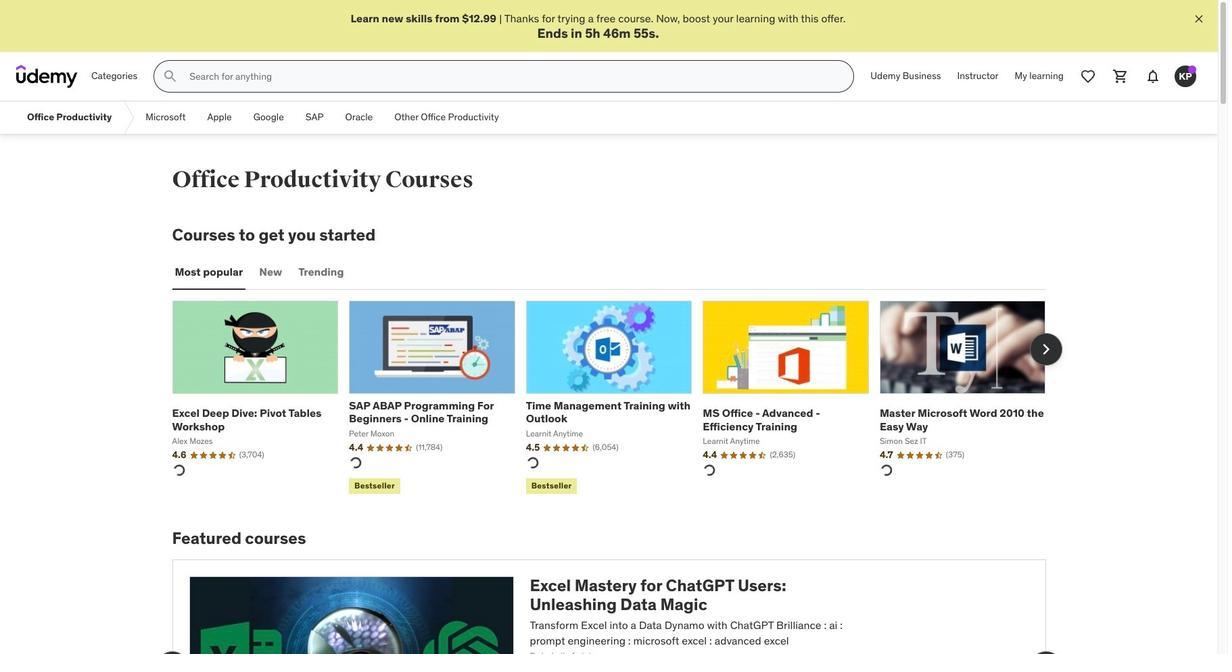 Task type: describe. For each thing, give the bounding box(es) containing it.
close image
[[1193, 12, 1206, 26]]

you have alerts image
[[1189, 66, 1197, 74]]

wishlist image
[[1080, 68, 1097, 85]]

submit search image
[[163, 68, 179, 85]]

carousel element
[[171, 301, 1062, 497]]

udemy image
[[16, 65, 78, 88]]

loading image
[[702, 463, 717, 479]]

next image
[[1035, 339, 1057, 361]]



Task type: locate. For each thing, give the bounding box(es) containing it.
notifications image
[[1145, 68, 1162, 85]]

loading image
[[348, 456, 363, 471], [525, 456, 540, 471], [171, 463, 186, 479], [879, 463, 894, 479]]

shopping cart with 0 items image
[[1113, 68, 1129, 85]]

Search for anything text field
[[187, 65, 838, 88]]

arrow pointing to subcategory menu links image
[[123, 102, 135, 134]]



Task type: vqa. For each thing, say whether or not it's contained in the screenshot.
leftmost you
no



